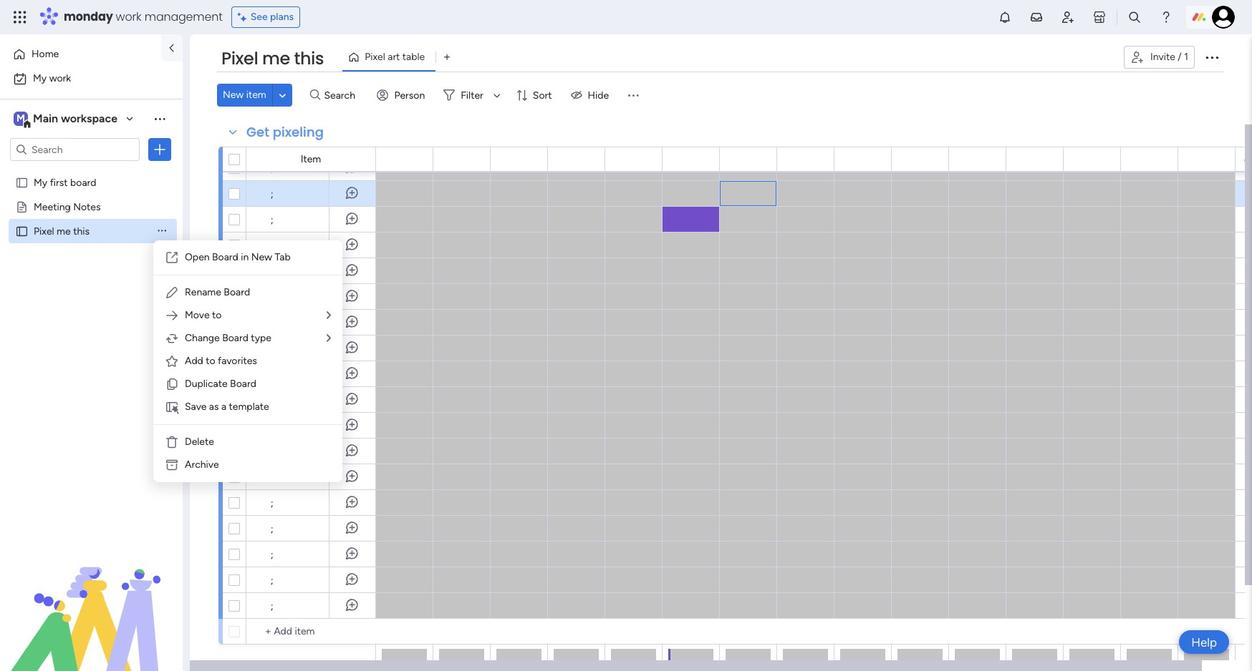 Task type: describe. For each thing, give the bounding box(es) containing it.
delete
[[185, 436, 214, 448]]

save as a template image
[[165, 400, 179, 415]]

my for my first board
[[34, 176, 47, 188]]

first
[[50, 176, 68, 188]]

my for my work
[[33, 72, 47, 85]]

1 vertical spatial this
[[73, 225, 90, 237]]

home
[[32, 48, 59, 60]]

my work link
[[9, 67, 174, 90]]

options image right 1
[[1203, 49, 1221, 66]]

add
[[185, 355, 203, 367]]

monday
[[64, 9, 113, 25]]

meeting notes
[[34, 201, 101, 213]]

invite
[[1150, 51, 1175, 63]]

duplicate
[[185, 378, 228, 390]]

rename
[[185, 287, 221, 299]]

workspace selection element
[[14, 110, 120, 129]]

person
[[394, 89, 425, 101]]

options image down options icon
[[199, 485, 211, 521]]

plans
[[270, 11, 294, 23]]

see plans
[[251, 11, 294, 23]]

3 ; from the top
[[271, 163, 273, 175]]

art
[[388, 51, 400, 63]]

type
[[251, 332, 271, 345]]

5 ; from the top
[[271, 214, 273, 226]]

/
[[1178, 51, 1182, 63]]

2 ; from the top
[[271, 137, 273, 149]]

to for move
[[212, 309, 222, 322]]

m
[[17, 112, 25, 125]]

to for add
[[206, 355, 215, 367]]

list arrow image for move to
[[327, 311, 331, 321]]

pixeling
[[273, 123, 324, 141]]

as
[[209, 401, 219, 413]]

lottie animation image
[[0, 527, 183, 672]]

add to favorites image
[[165, 355, 179, 369]]

monday marketplace image
[[1092, 10, 1107, 24]]

rename board image
[[165, 286, 179, 300]]

10 ; from the top
[[271, 472, 273, 484]]

table
[[402, 51, 425, 63]]

open
[[185, 251, 210, 264]]

save as a template
[[185, 401, 269, 413]]

list box containing my first board
[[0, 167, 183, 437]]

update feed image
[[1029, 10, 1044, 24]]

change board type image
[[165, 332, 179, 346]]

angle down image
[[279, 90, 286, 101]]

11 ; from the top
[[271, 498, 273, 510]]

template
[[229, 401, 269, 413]]

duplicate board
[[185, 378, 256, 390]]

help
[[1191, 636, 1217, 650]]

help image
[[1159, 10, 1173, 24]]

my first board
[[34, 176, 96, 188]]

work for monday
[[116, 9, 142, 25]]

duplicate board image
[[165, 378, 179, 392]]

help button
[[1179, 631, 1229, 655]]

options image down workspace options 'image'
[[153, 143, 167, 157]]

Pixel me this field
[[218, 47, 327, 71]]

open board in new tab
[[185, 251, 291, 264]]

public board image
[[15, 175, 29, 189]]

Search field
[[321, 85, 364, 105]]

0 horizontal spatial pixel
[[34, 225, 54, 237]]

1 vertical spatial pixel me this
[[34, 225, 90, 237]]

invite / 1
[[1150, 51, 1188, 63]]

1 ; from the top
[[271, 111, 273, 123]]

home option
[[9, 43, 153, 66]]

my work option
[[9, 67, 174, 90]]

a
[[221, 401, 226, 413]]

board for rename
[[224, 287, 250, 299]]

open board in new tab image
[[165, 251, 179, 265]]

pixel art table button
[[342, 46, 436, 69]]

1
[[1184, 51, 1188, 63]]

change
[[185, 332, 220, 345]]

work for my
[[49, 72, 71, 85]]

9 ; from the top
[[271, 420, 273, 433]]

board for duplicate
[[230, 378, 256, 390]]

move
[[185, 309, 210, 322]]



Task type: locate. For each thing, give the bounding box(es) containing it.
work right the monday
[[116, 9, 142, 25]]

1 vertical spatial new
[[251, 251, 272, 264]]

add to favorites
[[185, 355, 257, 367]]

board left in
[[212, 251, 238, 264]]

search everything image
[[1127, 10, 1142, 24]]

pixel me this down meeting notes
[[34, 225, 90, 237]]

0 vertical spatial pixel me this
[[221, 47, 324, 70]]

0 vertical spatial to
[[212, 309, 222, 322]]

0 vertical spatial public board image
[[15, 200, 29, 213]]

my
[[33, 72, 47, 85], [34, 176, 47, 188]]

work inside "option"
[[49, 72, 71, 85]]

management
[[144, 9, 223, 25]]

sort
[[533, 89, 552, 101]]

workspace options image
[[153, 112, 167, 126]]

archive image
[[165, 458, 179, 473]]

change board type
[[185, 332, 271, 345]]

1 horizontal spatial pixel
[[221, 47, 258, 70]]

pixel art table
[[365, 51, 425, 63]]

Search in workspace field
[[30, 141, 120, 158]]

board right rename
[[224, 287, 250, 299]]

0 vertical spatial this
[[294, 47, 324, 70]]

list arrow image
[[327, 311, 331, 321], [327, 334, 331, 344]]

my left the first
[[34, 176, 47, 188]]

1 horizontal spatial pixel me this
[[221, 47, 324, 70]]

0 horizontal spatial new
[[223, 89, 244, 101]]

arrow down image
[[488, 87, 506, 104]]

this up v2 search image
[[294, 47, 324, 70]]

6 ; from the top
[[271, 240, 273, 252]]

tab
[[275, 251, 291, 264]]

0 horizontal spatial this
[[73, 225, 90, 237]]

pixel left the art
[[365, 51, 385, 63]]

options image
[[1203, 49, 1221, 66], [153, 143, 167, 157], [199, 227, 211, 263], [199, 485, 211, 521]]

this inside pixel me this field
[[294, 47, 324, 70]]

board for open
[[212, 251, 238, 264]]

list box
[[0, 167, 183, 437]]

my work
[[33, 72, 71, 85]]

archive
[[185, 459, 219, 471]]

pixel me this
[[221, 47, 324, 70], [34, 225, 90, 237]]

1 horizontal spatial me
[[262, 47, 290, 70]]

1 list arrow image from the top
[[327, 311, 331, 321]]

7 ; from the top
[[271, 266, 273, 278]]

me inside field
[[262, 47, 290, 70]]

hide button
[[565, 84, 618, 107]]

1 horizontal spatial work
[[116, 9, 142, 25]]

pixel inside field
[[221, 47, 258, 70]]

0 vertical spatial work
[[116, 9, 142, 25]]

13 ; from the top
[[271, 549, 273, 562]]

1 public board image from the top
[[15, 200, 29, 213]]

Get pixeling field
[[243, 123, 327, 142]]

1 horizontal spatial this
[[294, 47, 324, 70]]

pixel me this up 'angle down' icon
[[221, 47, 324, 70]]

get pixeling
[[246, 123, 324, 141]]

0 vertical spatial my
[[33, 72, 47, 85]]

this
[[294, 47, 324, 70], [73, 225, 90, 237]]

board
[[70, 176, 96, 188]]

select product image
[[13, 10, 27, 24]]

new item button
[[217, 84, 272, 107]]

1 vertical spatial work
[[49, 72, 71, 85]]

work down "home"
[[49, 72, 71, 85]]

1 vertical spatial public board image
[[15, 224, 29, 238]]

me
[[262, 47, 290, 70], [57, 225, 71, 237]]

to right 'move'
[[212, 309, 222, 322]]

item
[[246, 89, 266, 101]]

new left item
[[223, 89, 244, 101]]

0 vertical spatial new
[[223, 89, 244, 101]]

list arrow image for change board type
[[327, 334, 331, 344]]

menu image
[[626, 88, 641, 102]]

4 ; from the top
[[271, 188, 273, 201]]

0 vertical spatial me
[[262, 47, 290, 70]]

1 horizontal spatial new
[[251, 251, 272, 264]]

move to
[[185, 309, 222, 322]]

0 vertical spatial list arrow image
[[327, 311, 331, 321]]

this down notes
[[73, 225, 90, 237]]

public board image
[[15, 200, 29, 213], [15, 224, 29, 238]]

;
[[271, 111, 273, 123], [271, 137, 273, 149], [271, 163, 273, 175], [271, 188, 273, 201], [271, 214, 273, 226], [271, 240, 273, 252], [271, 266, 273, 278], [271, 343, 273, 355], [271, 420, 273, 433], [271, 472, 273, 484], [271, 498, 273, 510], [271, 524, 273, 536], [271, 549, 273, 562], [271, 575, 273, 587], [271, 601, 273, 613]]

pixel down meeting
[[34, 225, 54, 237]]

new right in
[[251, 251, 272, 264]]

pixel me this inside pixel me this field
[[221, 47, 324, 70]]

favorites
[[218, 355, 257, 367]]

to
[[212, 309, 222, 322], [206, 355, 215, 367]]

+ Add item text field
[[254, 624, 370, 641]]

new item
[[223, 89, 266, 101]]

filter
[[461, 89, 483, 101]]

add view image
[[444, 52, 450, 63]]

1 vertical spatial my
[[34, 176, 47, 188]]

invite members image
[[1061, 10, 1075, 24]]

board
[[212, 251, 238, 264], [224, 287, 250, 299], [222, 332, 249, 345], [230, 378, 256, 390]]

notes
[[73, 201, 101, 213]]

2 list arrow image from the top
[[327, 334, 331, 344]]

pixel
[[221, 47, 258, 70], [365, 51, 385, 63], [34, 225, 54, 237]]

2 public board image from the top
[[15, 224, 29, 238]]

pixel inside button
[[365, 51, 385, 63]]

v2 search image
[[310, 87, 321, 103]]

board for change
[[222, 332, 249, 345]]

0 horizontal spatial work
[[49, 72, 71, 85]]

hide
[[588, 89, 609, 101]]

meeting
[[34, 201, 71, 213]]

1 vertical spatial me
[[57, 225, 71, 237]]

invite / 1 button
[[1124, 46, 1195, 69]]

1 vertical spatial to
[[206, 355, 215, 367]]

see
[[251, 11, 268, 23]]

person button
[[371, 84, 434, 107]]

1 vertical spatial list arrow image
[[327, 334, 331, 344]]

in
[[241, 251, 249, 264]]

rename board
[[185, 287, 250, 299]]

2 horizontal spatial pixel
[[365, 51, 385, 63]]

14 ; from the top
[[271, 575, 273, 587]]

item
[[301, 153, 321, 165]]

options image right open board in new tab icon at the top
[[199, 227, 211, 263]]

workspace image
[[14, 111, 28, 127]]

0 horizontal spatial me
[[57, 225, 71, 237]]

me up 'angle down' icon
[[262, 47, 290, 70]]

main workspace
[[33, 112, 117, 125]]

new
[[223, 89, 244, 101], [251, 251, 272, 264]]

filter button
[[438, 84, 506, 107]]

my inside list box
[[34, 176, 47, 188]]

work
[[116, 9, 142, 25], [49, 72, 71, 85]]

options image
[[198, 471, 211, 484]]

home link
[[9, 43, 153, 66]]

new inside "button"
[[223, 89, 244, 101]]

monday work management
[[64, 9, 223, 25]]

to right add
[[206, 355, 215, 367]]

0 horizontal spatial pixel me this
[[34, 225, 90, 237]]

board up "favorites"
[[222, 332, 249, 345]]

delete image
[[165, 436, 179, 450]]

option
[[0, 169, 183, 172]]

my down "home"
[[33, 72, 47, 85]]

move to image
[[165, 309, 179, 323]]

sort button
[[510, 84, 561, 107]]

kendall parks image
[[1212, 6, 1235, 29]]

get
[[246, 123, 269, 141]]

lottie animation element
[[0, 527, 183, 672]]

workspace
[[61, 112, 117, 125]]

notifications image
[[998, 10, 1012, 24]]

main
[[33, 112, 58, 125]]

12 ; from the top
[[271, 524, 273, 536]]

8 ; from the top
[[271, 343, 273, 355]]

see plans button
[[231, 6, 300, 28]]

15 ; from the top
[[271, 601, 273, 613]]

board down "favorites"
[[230, 378, 256, 390]]

pixel up new item
[[221, 47, 258, 70]]

me down meeting notes
[[57, 225, 71, 237]]

save
[[185, 401, 207, 413]]

my inside my work "option"
[[33, 72, 47, 85]]



Task type: vqa. For each thing, say whether or not it's contained in the screenshot.
Filter
yes



